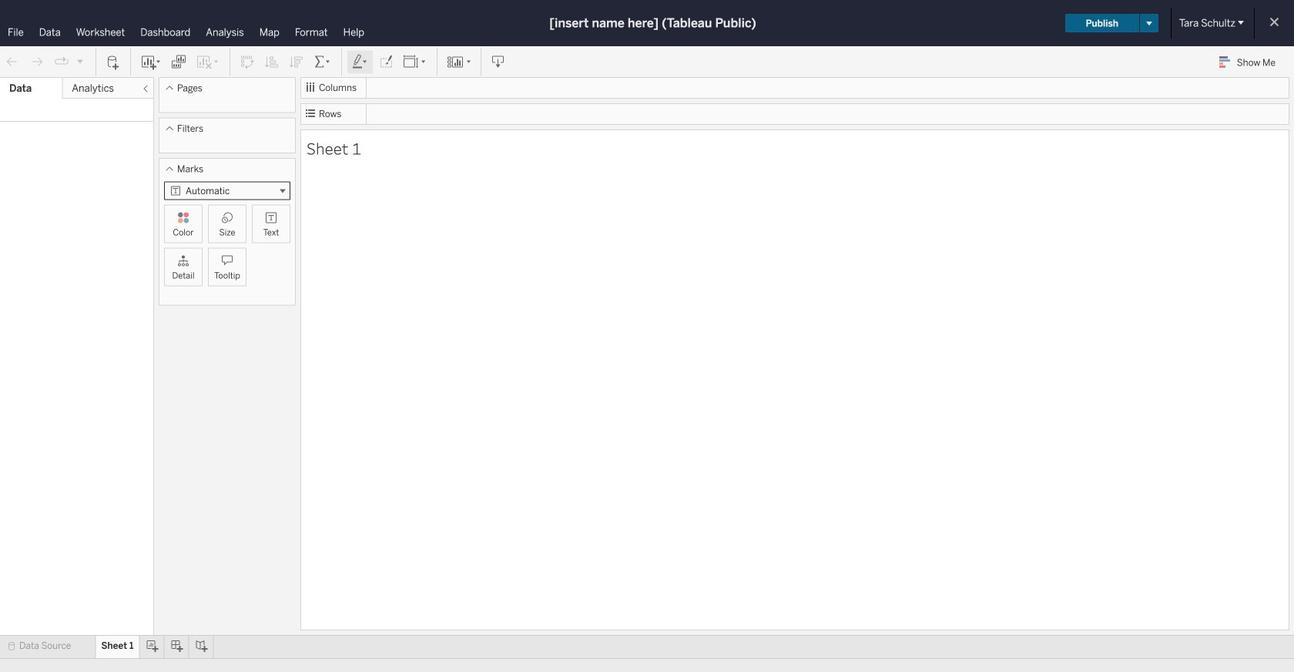 Task type: describe. For each thing, give the bounding box(es) containing it.
new worksheet image
[[140, 54, 162, 70]]

0 horizontal spatial replay animation image
[[54, 54, 69, 70]]

duplicate image
[[171, 54, 187, 70]]

format workbook image
[[378, 54, 394, 70]]

collapse image
[[141, 84, 150, 93]]

new data source image
[[106, 54, 121, 70]]

swap rows and columns image
[[240, 54, 255, 70]]

redo image
[[29, 54, 45, 70]]

fit image
[[403, 54, 428, 70]]

1 horizontal spatial replay animation image
[[76, 56, 85, 66]]



Task type: locate. For each thing, give the bounding box(es) containing it.
download image
[[491, 54, 506, 70]]

undo image
[[5, 54, 20, 70]]

show/hide cards image
[[447, 54, 472, 70]]

replay animation image right redo icon
[[54, 54, 69, 70]]

totals image
[[314, 54, 332, 70]]

clear sheet image
[[196, 54, 220, 70]]

highlight image
[[351, 54, 369, 70]]

replay animation image left "new data source" image
[[76, 56, 85, 66]]

replay animation image
[[54, 54, 69, 70], [76, 56, 85, 66]]

sort ascending image
[[264, 54, 280, 70]]

sort descending image
[[289, 54, 304, 70]]



Task type: vqa. For each thing, say whether or not it's contained in the screenshot.
the bottom previously
no



